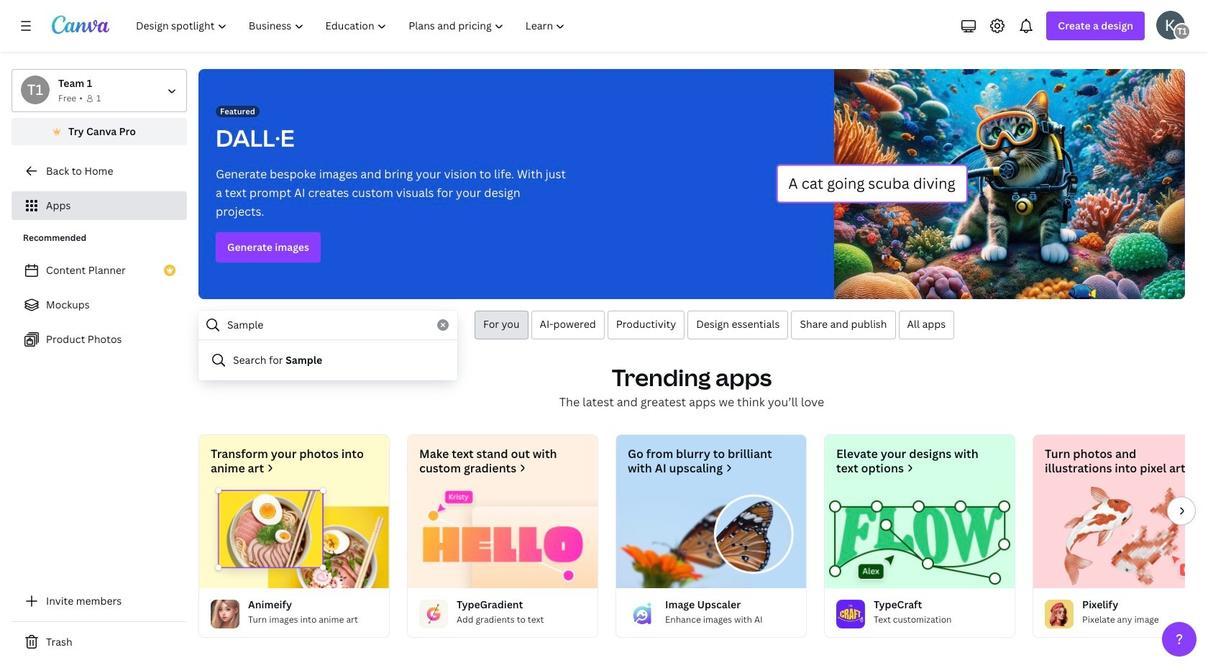Task type: locate. For each thing, give the bounding box(es) containing it.
list
[[12, 256, 187, 354]]

1 horizontal spatial team 1 element
[[1174, 23, 1192, 40]]

team 1 element
[[1174, 23, 1192, 40], [21, 76, 50, 104]]

1 vertical spatial pixelify image
[[1046, 600, 1074, 629]]

1 vertical spatial team 1 element
[[21, 76, 50, 104]]

animeify image
[[211, 600, 240, 629]]

animeify image
[[199, 487, 389, 589]]

Input field to search for apps search field
[[227, 312, 429, 339]]

image upscaler image
[[617, 487, 807, 589], [628, 600, 657, 629]]

0 vertical spatial team 1 element
[[1174, 23, 1192, 40]]

0 horizontal spatial team 1 element
[[21, 76, 50, 104]]

pixelify image
[[1034, 487, 1209, 589], [1046, 600, 1074, 629]]

typegradient image
[[408, 487, 598, 589]]



Task type: vqa. For each thing, say whether or not it's contained in the screenshot.
Afterglow
no



Task type: describe. For each thing, give the bounding box(es) containing it.
top level navigation element
[[127, 12, 578, 40]]

an image with a cursor next to a text box containing the prompt "a cat going scuba diving" to generate an image. the generated image of a cat doing scuba diving is behind the text box. image
[[776, 69, 1186, 299]]

1 vertical spatial image upscaler image
[[628, 600, 657, 629]]

kendall parks image
[[1157, 11, 1186, 40]]

team 1 element inside switch to another team "button"
[[21, 76, 50, 104]]

typecraft image
[[837, 600, 866, 629]]

team 1 image
[[1174, 23, 1192, 40]]

0 vertical spatial pixelify image
[[1034, 487, 1209, 589]]

team 1 image
[[21, 76, 50, 104]]

0 vertical spatial image upscaler image
[[617, 487, 807, 589]]

typecraft image
[[825, 487, 1015, 589]]

typegradient image
[[420, 600, 448, 629]]

Switch to another team button
[[12, 69, 187, 112]]



